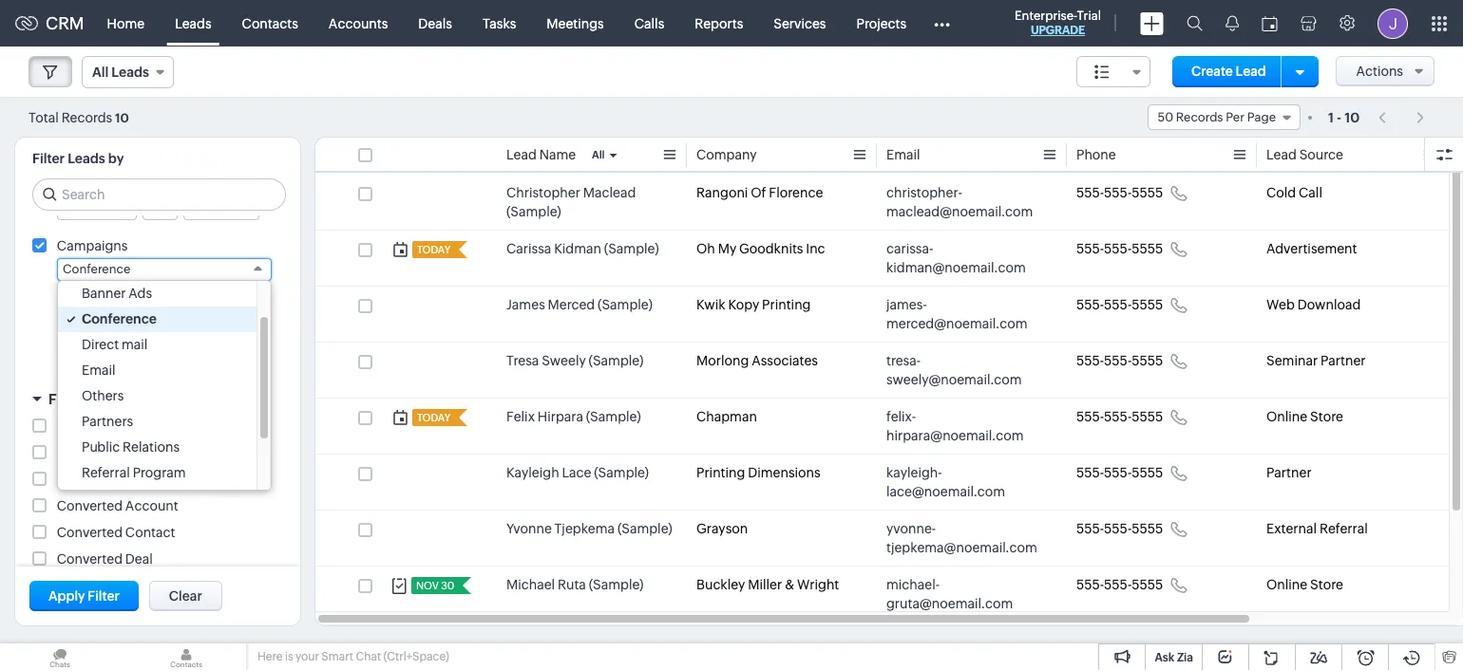 Task type: vqa. For each thing, say whether or not it's contained in the screenshot.
(SAMPLE) related to Christopher Maclead (Sample)
yes



Task type: describe. For each thing, give the bounding box(es) containing it.
&
[[785, 578, 794, 593]]

3 5555 from the top
[[1132, 297, 1163, 313]]

(ctrl+space)
[[383, 651, 449, 664]]

lead for lead source
[[1266, 147, 1297, 162]]

carissa kidman (sample) link
[[506, 239, 659, 258]]

yvonne tjepkema (sample) link
[[506, 520, 672, 539]]

contacts
[[242, 16, 298, 31]]

public relations option
[[58, 435, 257, 461]]

0 vertical spatial company
[[696, 147, 757, 162]]

conference inside 'field'
[[63, 262, 130, 276]]

today link for felix
[[412, 409, 452, 427]]

10 for total records 10
[[115, 111, 129, 125]]

filter inside button
[[88, 589, 120, 604]]

kwik
[[696, 297, 725, 313]]

telemarketing option
[[58, 486, 257, 512]]

ask
[[1155, 652, 1174, 665]]

lead inside button
[[1236, 64, 1266, 79]]

1 - 10
[[1328, 110, 1360, 125]]

4 5555 from the top
[[1132, 353, 1163, 369]]

web
[[1266, 297, 1295, 313]]

online store for felix- hirpara@noemail.com
[[1266, 409, 1343, 425]]

crm
[[46, 13, 84, 33]]

here is your smart chat (ctrl+space)
[[257, 651, 449, 664]]

(sample) for christopher maclead (sample)
[[506, 204, 561, 219]]

enterprise-
[[1015, 9, 1077, 23]]

0 vertical spatial leads
[[175, 16, 211, 31]]

felix- hirpara@noemail.com link
[[886, 408, 1038, 446]]

total
[[29, 110, 59, 125]]

direct mail option
[[58, 333, 257, 358]]

contacts image
[[126, 644, 246, 671]]

accounts link
[[313, 0, 403, 46]]

create lead button
[[1172, 56, 1285, 87]]

inc
[[806, 241, 825, 257]]

banner ads
[[82, 286, 152, 301]]

cold
[[1266, 185, 1296, 200]]

yvonne tjepkema (sample)
[[506, 522, 672, 537]]

store for michael- gruta@noemail.com
[[1310, 578, 1343, 593]]

tresa
[[506, 353, 539, 369]]

7 555-555-5555 from the top
[[1076, 522, 1163, 537]]

conference inside option
[[82, 312, 157, 327]]

list box containing banner ads
[[58, 281, 271, 512]]

by
[[108, 151, 124, 166]]

(sample) for kayleigh lace (sample)
[[594, 466, 649, 481]]

james- merced@noemail.com link
[[886, 295, 1038, 333]]

2 5555 from the top
[[1132, 241, 1163, 257]]

1 vertical spatial company
[[57, 472, 117, 487]]

tjepkema@noemail.com
[[886, 541, 1037, 556]]

contacts link
[[227, 0, 313, 46]]

oh
[[696, 241, 715, 257]]

(sample) for michael ruta (sample)
[[589, 578, 644, 593]]

apply filter button
[[29, 581, 139, 612]]

(sample) for yvonne tjepkema (sample)
[[617, 522, 672, 537]]

filter for filter by fields
[[48, 391, 83, 408]]

nov
[[416, 580, 439, 592]]

tjepkema
[[554, 522, 615, 537]]

banner ads option
[[58, 281, 257, 307]]

home
[[107, 16, 145, 31]]

christopher
[[506, 185, 580, 200]]

city
[[57, 446, 82, 461]]

today for carissa kidman (sample)
[[417, 244, 450, 256]]

all
[[592, 149, 605, 161]]

telemarketing
[[82, 491, 170, 506]]

buckley miller & wright
[[696, 578, 839, 593]]

referral program option
[[58, 461, 257, 486]]

merced
[[548, 297, 595, 313]]

online for felix- hirpara@noemail.com
[[1266, 409, 1307, 425]]

carissa- kidman@noemail.com
[[886, 241, 1026, 276]]

public
[[82, 440, 120, 455]]

others
[[82, 389, 124, 404]]

0 horizontal spatial partner
[[1266, 466, 1312, 481]]

crm link
[[15, 13, 84, 33]]

7 5555 from the top
[[1132, 522, 1163, 537]]

Conference field
[[57, 258, 272, 281]]

tresa- sweely@noemail.com
[[886, 353, 1022, 388]]

kwik kopy printing
[[696, 297, 811, 313]]

8 555-555-5555 from the top
[[1076, 578, 1163, 593]]

row group containing christopher maclead (sample)
[[315, 175, 1463, 671]]

gruta@noemail.com
[[886, 597, 1013, 612]]

kayleigh-
[[886, 466, 942, 481]]

30
[[441, 580, 454, 592]]

web download
[[1266, 297, 1361, 313]]

grayson
[[696, 522, 748, 537]]

rangoni of florence
[[696, 185, 823, 200]]

tresa sweely (sample) link
[[506, 352, 643, 371]]

campaigns
[[57, 238, 128, 254]]

tasks link
[[467, 0, 531, 46]]

2 555-555-5555 from the top
[[1076, 241, 1163, 257]]

others option
[[58, 384, 257, 409]]

(sample) for carissa kidman (sample)
[[604, 241, 659, 257]]

by
[[86, 391, 104, 408]]

home link
[[92, 0, 160, 46]]

email inside option
[[82, 363, 116, 378]]

partners
[[82, 414, 133, 429]]

felix
[[506, 409, 535, 425]]

call
[[1299, 185, 1322, 200]]

4 555-555-5555 from the top
[[1076, 353, 1163, 369]]

calls
[[634, 16, 664, 31]]

online store for michael- gruta@noemail.com
[[1266, 578, 1343, 593]]

1 horizontal spatial partner
[[1320, 353, 1366, 369]]

sweely@noemail.com
[[886, 372, 1022, 388]]

program
[[133, 466, 186, 481]]

tasks
[[483, 16, 516, 31]]

account
[[125, 499, 178, 514]]

kayleigh lace (sample) link
[[506, 464, 649, 483]]

associates
[[752, 353, 818, 369]]

apply filter
[[48, 589, 120, 604]]

reports link
[[680, 0, 758, 46]]

ruta
[[558, 578, 586, 593]]

-
[[1337, 110, 1342, 125]]

converted for converted account
[[57, 499, 123, 514]]

enterprise-trial upgrade
[[1015, 9, 1101, 37]]

seminar
[[1266, 353, 1318, 369]]

oh my goodknits inc
[[696, 241, 825, 257]]

lace@noemail.com
[[886, 485, 1005, 500]]

1
[[1328, 110, 1334, 125]]

james merced (sample) link
[[506, 295, 652, 314]]

fields
[[107, 391, 147, 408]]

carissa
[[506, 241, 551, 257]]

here
[[257, 651, 283, 664]]

michael- gruta@noemail.com
[[886, 578, 1013, 612]]

merced@noemail.com
[[886, 316, 1027, 332]]



Task type: locate. For each thing, give the bounding box(es) containing it.
(sample) inside felix hirpara (sample) link
[[586, 409, 641, 425]]

555-555-5555
[[1076, 185, 1163, 200], [1076, 241, 1163, 257], [1076, 297, 1163, 313], [1076, 353, 1163, 369], [1076, 409, 1163, 425], [1076, 466, 1163, 481], [1076, 522, 1163, 537], [1076, 578, 1163, 593]]

lead up cold
[[1266, 147, 1297, 162]]

online store down seminar partner
[[1266, 409, 1343, 425]]

1 online store from the top
[[1266, 409, 1343, 425]]

1 555-555-5555 from the top
[[1076, 185, 1163, 200]]

1 converted from the top
[[57, 499, 123, 514]]

tresa-
[[886, 353, 921, 369]]

(sample) inside christopher maclead (sample)
[[506, 204, 561, 219]]

kayleigh
[[506, 466, 559, 481]]

0 vertical spatial store
[[1310, 409, 1343, 425]]

1 horizontal spatial lead
[[1236, 64, 1266, 79]]

6 5555 from the top
[[1132, 466, 1163, 481]]

morlong associates
[[696, 353, 818, 369]]

carissa- kidman@noemail.com link
[[886, 239, 1038, 277]]

nov 30 link
[[411, 578, 456, 595]]

2 online from the top
[[1266, 578, 1307, 593]]

2 online store from the top
[[1266, 578, 1343, 593]]

0 horizontal spatial company
[[57, 472, 117, 487]]

(sample) right ruta
[[589, 578, 644, 593]]

kayleigh- lace@noemail.com
[[886, 466, 1005, 500]]

0 vertical spatial online store
[[1266, 409, 1343, 425]]

ads
[[129, 286, 152, 301]]

1 today from the top
[[417, 244, 450, 256]]

maclead@noemail.com
[[886, 204, 1033, 219]]

1 vertical spatial online store
[[1266, 578, 1343, 593]]

(sample) right kidman
[[604, 241, 659, 257]]

james- merced@noemail.com
[[886, 297, 1027, 332]]

1 vertical spatial online
[[1266, 578, 1307, 593]]

james merced (sample)
[[506, 297, 652, 313]]

lead right create
[[1236, 64, 1266, 79]]

create lead
[[1191, 64, 1266, 79]]

store down seminar partner
[[1310, 409, 1343, 425]]

5555
[[1132, 185, 1163, 200], [1132, 241, 1163, 257], [1132, 297, 1163, 313], [1132, 353, 1163, 369], [1132, 409, 1163, 425], [1132, 466, 1163, 481], [1132, 522, 1163, 537], [1132, 578, 1163, 593]]

list box
[[58, 281, 271, 512]]

email up christopher-
[[886, 147, 920, 162]]

signals element
[[1214, 0, 1250, 47]]

(sample) right lace
[[594, 466, 649, 481]]

0 vertical spatial referral
[[82, 466, 130, 481]]

store for felix- hirpara@noemail.com
[[1310, 409, 1343, 425]]

3 converted from the top
[[57, 552, 123, 567]]

printing right kopy
[[762, 297, 811, 313]]

(sample) inside the michael ruta (sample) link
[[589, 578, 644, 593]]

kayleigh lace (sample)
[[506, 466, 649, 481]]

0 vertical spatial today
[[417, 244, 450, 256]]

email down direct
[[82, 363, 116, 378]]

printing
[[762, 297, 811, 313], [696, 466, 745, 481]]

conference option
[[58, 307, 257, 333]]

1 store from the top
[[1310, 409, 1343, 425]]

1 vertical spatial email
[[82, 363, 116, 378]]

converted account
[[57, 499, 178, 514]]

5 5555 from the top
[[1132, 409, 1163, 425]]

leads left by
[[68, 151, 105, 166]]

1 vertical spatial partner
[[1266, 466, 1312, 481]]

christopher-
[[886, 185, 962, 200]]

conference down campaigns
[[63, 262, 130, 276]]

partner up external
[[1266, 466, 1312, 481]]

0 vertical spatial conference
[[63, 262, 130, 276]]

records
[[61, 110, 112, 125]]

(sample) inside kayleigh lace (sample) link
[[594, 466, 649, 481]]

actions
[[1356, 64, 1403, 79]]

0 vertical spatial email
[[886, 147, 920, 162]]

company up rangoni
[[696, 147, 757, 162]]

reports
[[695, 16, 743, 31]]

today for felix hirpara (sample)
[[417, 412, 450, 424]]

1 vertical spatial today link
[[412, 409, 452, 427]]

deal
[[125, 552, 153, 567]]

referral
[[82, 466, 130, 481], [1319, 522, 1368, 537]]

store down external referral
[[1310, 578, 1343, 593]]

8 5555 from the top
[[1132, 578, 1163, 593]]

1 horizontal spatial 10
[[1345, 110, 1360, 125]]

online down seminar at the bottom
[[1266, 409, 1307, 425]]

yvonne- tjepkema@noemail.com link
[[886, 520, 1038, 558]]

revenue
[[103, 419, 157, 434]]

0 vertical spatial partner
[[1320, 353, 1366, 369]]

1 vertical spatial conference
[[82, 312, 157, 327]]

row group
[[315, 175, 1463, 671]]

6 555-555-5555 from the top
[[1076, 466, 1163, 481]]

lead source
[[1266, 147, 1343, 162]]

total records 10
[[29, 110, 129, 125]]

(sample) inside carissa kidman (sample) link
[[604, 241, 659, 257]]

carissa-
[[886, 241, 933, 257]]

1 vertical spatial leads
[[68, 151, 105, 166]]

calls link
[[619, 0, 680, 46]]

0 horizontal spatial email
[[82, 363, 116, 378]]

2 vertical spatial converted
[[57, 552, 123, 567]]

1 vertical spatial filter
[[48, 391, 83, 408]]

10 right records
[[115, 111, 129, 125]]

(sample)
[[506, 204, 561, 219], [604, 241, 659, 257], [598, 297, 652, 313], [589, 353, 643, 369], [586, 409, 641, 425], [594, 466, 649, 481], [617, 522, 672, 537], [589, 578, 644, 593]]

1 horizontal spatial referral
[[1319, 522, 1368, 537]]

lead for lead name
[[506, 147, 537, 162]]

(sample) inside james merced (sample) link
[[598, 297, 652, 313]]

online store down external referral
[[1266, 578, 1343, 593]]

christopher maclead (sample)
[[506, 185, 636, 219]]

filter for filter leads by
[[32, 151, 65, 166]]

chapman
[[696, 409, 757, 425]]

0 vertical spatial today link
[[412, 241, 452, 258]]

printing up grayson
[[696, 466, 745, 481]]

meetings
[[547, 16, 604, 31]]

referral right external
[[1319, 522, 1368, 537]]

advertisement
[[1266, 241, 1357, 257]]

(sample) right tjepkema
[[617, 522, 672, 537]]

partners option
[[58, 409, 257, 435]]

michael-
[[886, 578, 940, 593]]

filter
[[32, 151, 65, 166], [48, 391, 83, 408], [88, 589, 120, 604]]

search element
[[1175, 0, 1214, 47]]

(sample) inside tresa sweely (sample) link
[[589, 353, 643, 369]]

today link
[[412, 241, 452, 258], [412, 409, 452, 427]]

filter by fields
[[48, 391, 147, 408]]

1 5555 from the top
[[1132, 185, 1163, 200]]

(sample) right merced
[[598, 297, 652, 313]]

None text field
[[58, 349, 215, 370]]

sweely
[[542, 353, 586, 369]]

email option
[[58, 358, 257, 384]]

10 right -
[[1345, 110, 1360, 125]]

partner right seminar at the bottom
[[1320, 353, 1366, 369]]

(sample) right sweely
[[589, 353, 643, 369]]

online for michael- gruta@noemail.com
[[1266, 578, 1307, 593]]

apply
[[48, 589, 85, 604]]

1 today link from the top
[[412, 241, 452, 258]]

maclead
[[583, 185, 636, 200]]

phone
[[1076, 147, 1116, 162]]

2 converted from the top
[[57, 525, 123, 541]]

(sample) down 'christopher'
[[506, 204, 561, 219]]

0 horizontal spatial lead
[[506, 147, 537, 162]]

(sample) inside yvonne tjepkema (sample) link
[[617, 522, 672, 537]]

converted for converted deal
[[57, 552, 123, 567]]

filter down the total
[[32, 151, 65, 166]]

1 vertical spatial converted
[[57, 525, 123, 541]]

converted up converted contact
[[57, 499, 123, 514]]

0 horizontal spatial referral
[[82, 466, 130, 481]]

2 store from the top
[[1310, 578, 1343, 593]]

lead left name
[[506, 147, 537, 162]]

zia
[[1177, 652, 1193, 665]]

10 for 1 - 10
[[1345, 110, 1360, 125]]

0 horizontal spatial printing
[[696, 466, 745, 481]]

james-
[[886, 297, 927, 313]]

2 horizontal spatial lead
[[1266, 147, 1297, 162]]

converted up converted deal
[[57, 525, 123, 541]]

referral inside "option"
[[82, 466, 130, 481]]

nov 30
[[416, 580, 454, 592]]

0 vertical spatial filter
[[32, 151, 65, 166]]

(sample) for felix hirpara (sample)
[[586, 409, 641, 425]]

chat
[[356, 651, 381, 664]]

2 vertical spatial filter
[[88, 589, 120, 604]]

10 inside total records 10
[[115, 111, 129, 125]]

direct
[[82, 337, 119, 352]]

5 555-555-5555 from the top
[[1076, 409, 1163, 425]]

2 today link from the top
[[412, 409, 452, 427]]

0 horizontal spatial leads
[[68, 151, 105, 166]]

leads right home
[[175, 16, 211, 31]]

(sample) for tresa sweely (sample)
[[589, 353, 643, 369]]

filter leads by
[[32, 151, 124, 166]]

1 vertical spatial today
[[417, 412, 450, 424]]

1 horizontal spatial printing
[[762, 297, 811, 313]]

filter inside dropdown button
[[48, 391, 83, 408]]

0 vertical spatial converted
[[57, 499, 123, 514]]

1 horizontal spatial leads
[[175, 16, 211, 31]]

kayleigh- lace@noemail.com link
[[886, 464, 1038, 502]]

referral down public
[[82, 466, 130, 481]]

contact
[[125, 525, 175, 541]]

0 horizontal spatial 10
[[115, 111, 129, 125]]

yvonne- tjepkema@noemail.com
[[886, 522, 1037, 556]]

christopher- maclead@noemail.com
[[886, 185, 1033, 219]]

download
[[1297, 297, 1361, 313]]

10
[[1345, 110, 1360, 125], [115, 111, 129, 125]]

yvonne-
[[886, 522, 936, 537]]

converted down converted contact
[[57, 552, 123, 567]]

projects
[[856, 16, 906, 31]]

1 vertical spatial store
[[1310, 578, 1343, 593]]

online down external
[[1266, 578, 1307, 593]]

search image
[[1187, 15, 1203, 31]]

(sample) right hirpara
[[586, 409, 641, 425]]

kidman
[[554, 241, 601, 257]]

1 horizontal spatial email
[[886, 147, 920, 162]]

2 today from the top
[[417, 412, 450, 424]]

filter left by
[[48, 391, 83, 408]]

1 horizontal spatial company
[[696, 147, 757, 162]]

felix hirpara (sample) link
[[506, 408, 641, 427]]

deals
[[418, 16, 452, 31]]

converted contact
[[57, 525, 175, 541]]

michael
[[506, 578, 555, 593]]

printing dimensions
[[696, 466, 820, 481]]

navigation
[[1369, 104, 1435, 131]]

today link for carissa
[[412, 241, 452, 258]]

leads link
[[160, 0, 227, 46]]

filter right apply
[[88, 589, 120, 604]]

online
[[1266, 409, 1307, 425], [1266, 578, 1307, 593]]

converted for converted contact
[[57, 525, 123, 541]]

3 555-555-5555 from the top
[[1076, 297, 1163, 313]]

0 vertical spatial online
[[1266, 409, 1307, 425]]

filter by fields button
[[15, 383, 300, 416]]

chats image
[[0, 644, 120, 671]]

0 vertical spatial printing
[[762, 297, 811, 313]]

1 vertical spatial referral
[[1319, 522, 1368, 537]]

create
[[1191, 64, 1233, 79]]

christopher- maclead@noemail.com link
[[886, 183, 1038, 221]]

signals image
[[1226, 15, 1239, 31]]

ask zia
[[1155, 652, 1193, 665]]

1 online from the top
[[1266, 409, 1307, 425]]

trial
[[1077, 9, 1101, 23]]

company down city
[[57, 472, 117, 487]]

hirpara
[[538, 409, 583, 425]]

external referral
[[1266, 522, 1368, 537]]

Search text field
[[33, 180, 285, 210]]

(sample) for james merced (sample)
[[598, 297, 652, 313]]

cold call
[[1266, 185, 1322, 200]]

banner
[[82, 286, 126, 301]]

conference down the banner ads
[[82, 312, 157, 327]]

1 vertical spatial printing
[[696, 466, 745, 481]]

services
[[774, 16, 826, 31]]



